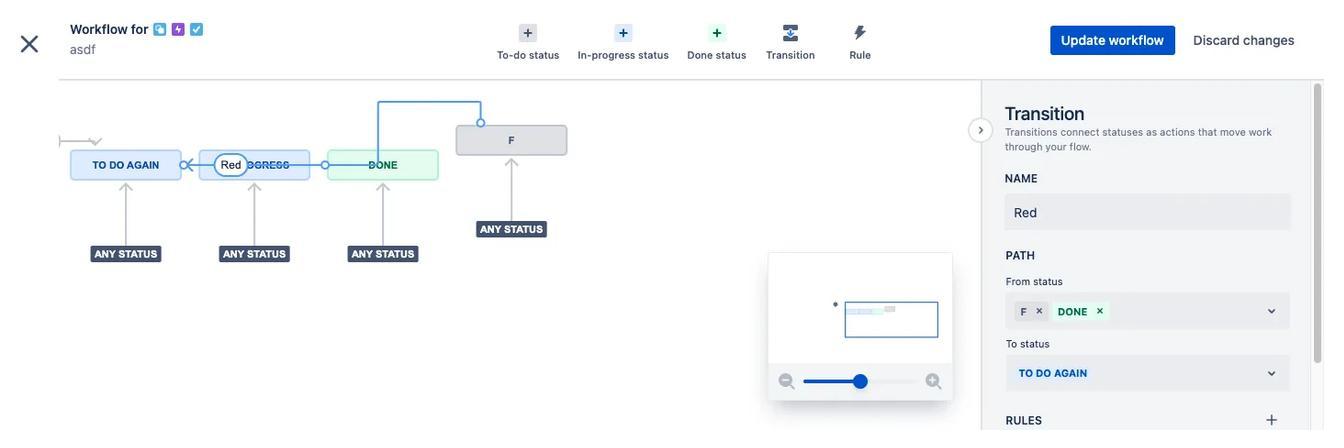 Task type: vqa. For each thing, say whether or not it's contained in the screenshot.
the topmost the "asdf"
yes



Task type: describe. For each thing, give the bounding box(es) containing it.
from status
[[1006, 276, 1063, 288]]

create button
[[669, 11, 731, 40]]

progress
[[592, 49, 636, 61]]

f
[[1021, 305, 1027, 317]]

create
[[680, 17, 720, 33]]

your
[[1046, 140, 1067, 152]]

name
[[1005, 172, 1038, 186]]

you're
[[22, 129, 57, 143]]

clear image for done
[[1093, 304, 1108, 319]]

1 vertical spatial asdf
[[55, 80, 82, 96]]

red
[[1014, 205, 1037, 221]]

again
[[1054, 368, 1088, 380]]

changes
[[1243, 32, 1295, 48]]

flow.
[[1070, 140, 1092, 152]]

workflow for
[[70, 21, 148, 37]]

done status button
[[678, 18, 756, 62]]

zoom out image
[[776, 371, 798, 393]]

status for to status
[[1020, 338, 1050, 350]]

transition button
[[756, 18, 826, 62]]

do
[[514, 49, 526, 61]]

rules
[[1006, 414, 1042, 428]]

types
[[61, 263, 96, 278]]

that
[[1198, 126, 1217, 138]]

issue types group
[[7, 246, 199, 431]]

in-
[[578, 49, 592, 61]]

project settings link
[[7, 202, 213, 239]]

To status text field
[[1015, 364, 1019, 383]]

for
[[131, 21, 148, 37]]

create banner
[[0, 0, 1324, 51]]

status for done status
[[716, 49, 747, 61]]

0 vertical spatial asdf
[[70, 41, 96, 57]]

you're in the workflow viewfinder, use the arrow keys to move it element
[[769, 253, 953, 364]]

actions
[[1160, 126, 1195, 138]]

to for to do again
[[1019, 368, 1033, 380]]

clear image for f
[[1032, 304, 1047, 319]]

done for done
[[1058, 305, 1088, 317]]

done status
[[687, 49, 747, 61]]

update workflow button
[[1050, 26, 1175, 55]]

in-progress status button
[[569, 18, 678, 62]]

plan
[[123, 129, 147, 143]]

asdf link
[[70, 39, 96, 61]]

in-progress status
[[578, 49, 669, 61]]

transition transitions connect statuses as actions that move work through your flow.
[[1005, 103, 1272, 152]]

done for done status
[[687, 49, 713, 61]]

the
[[76, 129, 94, 143]]

discard changes
[[1194, 32, 1295, 48]]

zoom in image
[[923, 371, 945, 393]]

work
[[1249, 126, 1272, 138]]



Task type: locate. For each thing, give the bounding box(es) containing it.
0 vertical spatial to
[[1006, 338, 1017, 350]]

status for from status
[[1033, 276, 1063, 288]]

close workflow editor image
[[15, 29, 44, 59]]

1 horizontal spatial clear image
[[1093, 304, 1108, 319]]

status inside popup button
[[638, 49, 669, 61]]

from
[[1006, 276, 1030, 288]]

0 horizontal spatial transition
[[766, 49, 815, 61]]

open image for to do again
[[1261, 363, 1283, 385]]

upgrade
[[55, 159, 109, 173]]

done down create button
[[687, 49, 713, 61]]

upgrade button
[[23, 152, 123, 181]]

Search field
[[975, 11, 1159, 40]]

status inside popup button
[[529, 49, 560, 61]]

to-
[[497, 49, 514, 61]]

transitions
[[1005, 126, 1058, 138]]

2 open image from the top
[[1261, 363, 1283, 385]]

you're on the free plan
[[22, 129, 147, 143]]

transition left the rule
[[766, 49, 815, 61]]

0 vertical spatial open image
[[1261, 300, 1283, 322]]

status
[[529, 49, 560, 61], [638, 49, 669, 61], [716, 49, 747, 61], [1033, 276, 1063, 288], [1020, 338, 1050, 350]]

status right progress
[[638, 49, 669, 61]]

transition inside popup button
[[766, 49, 815, 61]]

issue types
[[26, 263, 96, 278]]

transition up transitions
[[1005, 103, 1085, 124]]

add rule image
[[1265, 413, 1280, 428]]

2 clear image from the left
[[1093, 304, 1108, 319]]

group
[[7, 336, 199, 386]]

on
[[60, 129, 73, 143]]

done inside popup button
[[687, 49, 713, 61]]

done left from status text box
[[1058, 305, 1088, 317]]

From status text field
[[1113, 302, 1117, 321]]

0 horizontal spatial clear image
[[1032, 304, 1047, 319]]

jira software image
[[48, 15, 171, 37], [48, 15, 171, 37]]

open image
[[1261, 300, 1283, 322], [1261, 363, 1283, 385]]

1 vertical spatial done
[[1058, 305, 1088, 317]]

connect
[[1061, 126, 1100, 138]]

1 clear image from the left
[[1032, 304, 1047, 319]]

asdf down asdf 'link' at the left
[[55, 80, 82, 96]]

status up 'do'
[[1020, 338, 1050, 350]]

do
[[1036, 368, 1052, 380]]

project settings
[[48, 212, 141, 228]]

to right to status text field
[[1019, 368, 1033, 380]]

settings
[[93, 212, 141, 228]]

1 open image from the top
[[1261, 300, 1283, 322]]

1 horizontal spatial to
[[1019, 368, 1033, 380]]

to do again
[[1019, 368, 1088, 380]]

to-do status button
[[488, 18, 569, 62]]

status down create button
[[716, 49, 747, 61]]

move
[[1220, 126, 1246, 138]]

statuses
[[1103, 126, 1143, 138]]

status right from
[[1033, 276, 1063, 288]]

transition inside transition transitions connect statuses as actions that move work through your flow.
[[1005, 103, 1085, 124]]

update workflow
[[1061, 32, 1164, 48]]

done
[[687, 49, 713, 61], [1058, 305, 1088, 317]]

to
[[1006, 338, 1017, 350], [1019, 368, 1033, 380]]

Zoom level range field
[[804, 364, 918, 400]]

rule button
[[826, 18, 895, 62]]

free
[[97, 129, 120, 143]]

discard changes button
[[1183, 26, 1306, 55]]

rule
[[850, 49, 871, 61]]

0 horizontal spatial done
[[687, 49, 713, 61]]

workflow
[[1109, 32, 1164, 48]]

to-do status
[[497, 49, 560, 61]]

status right do
[[529, 49, 560, 61]]

project
[[48, 212, 90, 228]]

1 horizontal spatial done
[[1058, 305, 1088, 317]]

open image for f
[[1261, 300, 1283, 322]]

path
[[1006, 249, 1035, 263]]

status inside popup button
[[716, 49, 747, 61]]

clear image right f
[[1032, 304, 1047, 319]]

as
[[1146, 126, 1157, 138]]

0 vertical spatial done
[[687, 49, 713, 61]]

to up to status text field
[[1006, 338, 1017, 350]]

0 horizontal spatial to
[[1006, 338, 1017, 350]]

transition for transition transitions connect statuses as actions that move work through your flow.
[[1005, 103, 1085, 124]]

1 vertical spatial to
[[1019, 368, 1033, 380]]

discard
[[1194, 32, 1240, 48]]

through
[[1005, 140, 1043, 152]]

to for to status
[[1006, 338, 1017, 350]]

clear image
[[1032, 304, 1047, 319], [1093, 304, 1108, 319]]

1 vertical spatial transition
[[1005, 103, 1085, 124]]

1 vertical spatial open image
[[1261, 363, 1283, 385]]

primary element
[[11, 0, 975, 51]]

1 horizontal spatial transition
[[1005, 103, 1085, 124]]

asdf down workflow
[[70, 41, 96, 57]]

workflow
[[70, 21, 128, 37]]

update
[[1061, 32, 1106, 48]]

0 vertical spatial transition
[[766, 49, 815, 61]]

transition for transition
[[766, 49, 815, 61]]

issue
[[26, 263, 58, 278]]

clear image left from status text box
[[1093, 304, 1108, 319]]

to status
[[1006, 338, 1050, 350]]

transition
[[766, 49, 815, 61], [1005, 103, 1085, 124]]

asdf
[[70, 41, 96, 57], [55, 80, 82, 96]]



